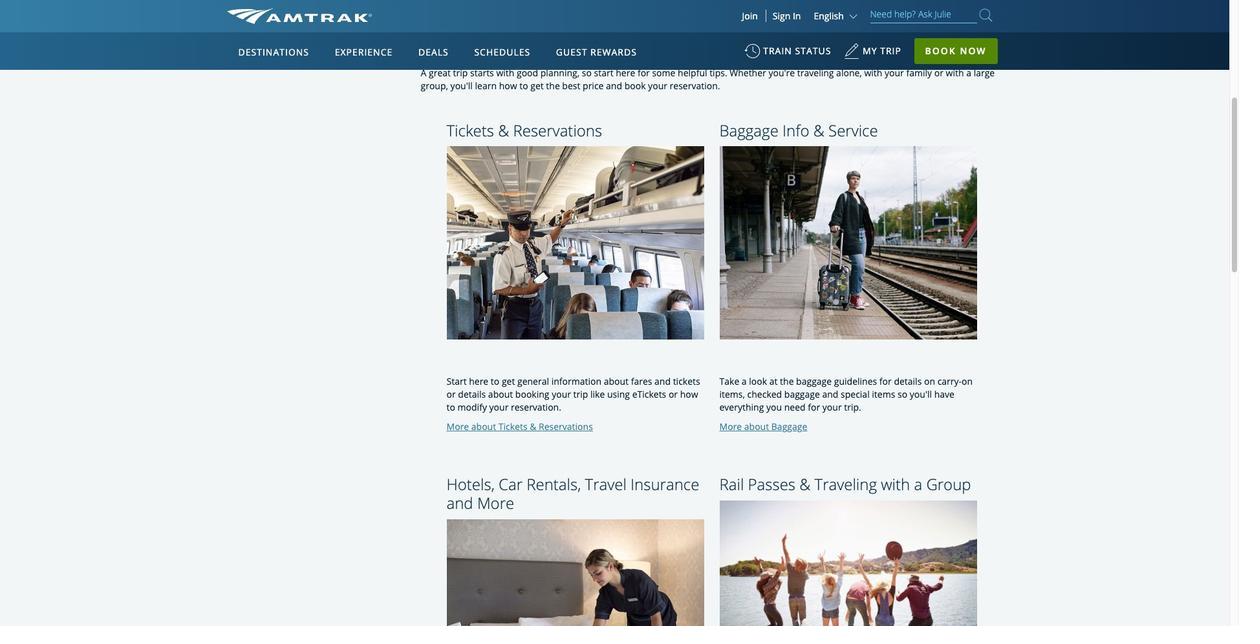 Task type: describe. For each thing, give the bounding box(es) containing it.
traveling
[[798, 66, 834, 79]]

book
[[925, 45, 957, 57]]

like
[[591, 388, 605, 400]]

information
[[552, 375, 602, 387]]

rail
[[720, 474, 744, 495]]

general
[[518, 375, 549, 387]]

alone,
[[837, 66, 862, 79]]

rail passes & traveling with a group
[[720, 474, 971, 495]]

get inside 'start here to get general information about fares and tickets or details about booking your trip like using etickets or how to modify your reservation.'
[[502, 375, 515, 387]]

experience
[[335, 46, 393, 58]]

more about baggage link
[[720, 420, 808, 433]]

1 horizontal spatial a
[[914, 474, 923, 495]]

items, checked
[[720, 388, 782, 400]]

0 horizontal spatial or
[[447, 388, 456, 400]]

schedules
[[474, 46, 531, 58]]

schedules link
[[469, 32, 536, 70]]

reservation. inside 'start here to get general information about fares and tickets or details about booking your trip like using etickets or how to modify your reservation.'
[[511, 401, 561, 413]]

0 vertical spatial tickets
[[447, 119, 494, 141]]

etickets
[[632, 388, 667, 400]]

destinations
[[238, 46, 309, 58]]

group
[[927, 474, 971, 495]]

modify
[[458, 401, 487, 413]]

or inside a great trip starts with good planning, so start here for some helpful tips. whether you're traveling alone, with your family or with a large group, you'll learn how to get the best price and book your reservation.
[[935, 66, 944, 79]]

planning,
[[541, 66, 580, 79]]

rentals,
[[527, 474, 581, 495]]

book now
[[925, 45, 987, 57]]

trip inside 'start here to get general information about fares and tickets or details about booking your trip like using etickets or how to modify your reservation.'
[[574, 388, 588, 400]]

guest rewards
[[556, 46, 637, 58]]

here inside 'start here to get general information about fares and tickets or details about booking your trip like using etickets or how to modify your reservation.'
[[469, 375, 489, 387]]

using
[[607, 388, 630, 400]]

baggage and special
[[785, 388, 870, 400]]

price
[[583, 79, 604, 92]]

now
[[960, 45, 987, 57]]

my trip
[[863, 45, 902, 57]]

info
[[783, 119, 810, 141]]

traveling
[[815, 474, 877, 495]]

destinations button
[[233, 34, 314, 71]]

train status link
[[745, 39, 832, 71]]

passes
[[748, 474, 796, 495]]

whether
[[730, 66, 766, 79]]

guest rewards button
[[551, 34, 642, 71]]

more about baggage
[[720, 420, 808, 433]]

some
[[652, 66, 676, 79]]

trip.
[[844, 401, 862, 413]]

in
[[793, 10, 801, 22]]

train status
[[763, 45, 832, 57]]

with down book now 'button'
[[946, 66, 964, 79]]

with down schedules
[[496, 66, 515, 79]]

a inside a great trip starts with good planning, so start here for some helpful tips. whether you're traveling alone, with your family or with a large group, you'll learn how to get the best price and book your reservation.
[[967, 66, 972, 79]]

rewards
[[591, 46, 637, 58]]

fares
[[631, 375, 652, 387]]

trip
[[881, 45, 902, 57]]

banner containing join
[[0, 0, 1230, 299]]

sign in
[[773, 10, 801, 22]]

have
[[935, 388, 955, 400]]

my
[[863, 45, 878, 57]]

booking
[[516, 388, 550, 400]]

you
[[767, 401, 782, 413]]

hotels, car rentals, travel insurance and more
[[447, 474, 700, 514]]

tickets
[[673, 375, 700, 387]]

here inside a great trip starts with good planning, so start here for some helpful tips. whether you're traveling alone, with your family or with a large group, you'll learn how to get the best price and book your reservation.
[[616, 66, 635, 79]]

look
[[749, 375, 767, 387]]

the baggage
[[780, 375, 832, 387]]

more for tickets
[[447, 420, 469, 433]]

english button
[[814, 10, 861, 22]]

you'll inside a great trip starts with good planning, so start here for some helpful tips. whether you're traveling alone, with your family or with a large group, you'll learn how to get the best price and book your reservation.
[[451, 79, 473, 92]]

service
[[829, 119, 878, 141]]

start
[[447, 375, 467, 387]]

2 vertical spatial to
[[447, 401, 455, 413]]

join
[[742, 10, 758, 22]]

a inside take a look at the baggage guidelines for details on carry-on items, checked baggage and special items so you'll have everything you need for your trip.
[[742, 375, 747, 387]]

you're
[[769, 66, 795, 79]]

start
[[594, 66, 614, 79]]

the
[[546, 79, 560, 92]]

large
[[974, 66, 995, 79]]

travel
[[585, 474, 627, 495]]

status
[[795, 45, 832, 57]]

more about tickets & reservations link
[[447, 420, 593, 433]]

tickets & reservations
[[447, 119, 602, 141]]

my trip button
[[844, 39, 902, 71]]

and inside "hotels, car rentals, travel insurance and more"
[[447, 492, 473, 514]]

best
[[562, 79, 581, 92]]

1 vertical spatial to
[[491, 375, 500, 387]]

about down the modify
[[471, 420, 496, 433]]

deals button
[[413, 34, 454, 71]]

your inside take a look at the baggage guidelines for details on carry-on items, checked baggage and special items so you'll have everything you need for your trip.
[[823, 401, 842, 413]]

book now button
[[914, 38, 998, 64]]

sign
[[773, 10, 791, 22]]

good
[[517, 66, 538, 79]]

1 vertical spatial reservations
[[539, 420, 593, 433]]

everything
[[720, 401, 764, 413]]

search icon image
[[980, 6, 993, 24]]

how inside a great trip starts with good planning, so start here for some helpful tips. whether you're traveling alone, with your family or with a large group, you'll learn how to get the best price and book your reservation.
[[499, 79, 517, 92]]

and inside 'start here to get general information about fares and tickets or details about booking your trip like using etickets or how to modify your reservation.'
[[655, 375, 671, 387]]

1 vertical spatial tickets
[[499, 420, 528, 433]]

more inside "hotels, car rentals, travel insurance and more"
[[477, 492, 514, 514]]

on carry-
[[924, 375, 962, 387]]

take
[[720, 375, 740, 387]]



Task type: vqa. For each thing, say whether or not it's contained in the screenshot.
accessible at bottom
no



Task type: locate. For each thing, give the bounding box(es) containing it.
1 vertical spatial you'll
[[910, 388, 932, 400]]

english
[[814, 10, 844, 22]]

and down start on the top
[[606, 79, 622, 92]]

2 horizontal spatial more
[[720, 420, 742, 433]]

hotels,
[[447, 474, 495, 495]]

tickets
[[447, 119, 494, 141], [499, 420, 528, 433]]

reservations down 'start here to get general information about fares and tickets or details about booking your trip like using etickets or how to modify your reservation.'
[[539, 420, 593, 433]]

0 horizontal spatial reservation.
[[511, 401, 561, 413]]

car
[[499, 474, 523, 495]]

0 horizontal spatial trip
[[453, 66, 468, 79]]

family
[[907, 66, 932, 79]]

0 vertical spatial reservation.
[[670, 79, 720, 92]]

a great trip starts with good planning, so start here for some helpful tips. whether you're traveling alone, with your family or with a large group, you'll learn how to get the best price and book your reservation.
[[421, 66, 995, 92]]

0 vertical spatial you'll
[[451, 79, 473, 92]]

0 horizontal spatial for
[[638, 66, 650, 79]]

trip right great
[[453, 66, 468, 79]]

0 horizontal spatial how
[[499, 79, 517, 92]]

baggage down 'need'
[[772, 420, 808, 433]]

to left the modify
[[447, 401, 455, 413]]

reservations
[[513, 119, 602, 141], [539, 420, 593, 433]]

more
[[447, 420, 469, 433], [720, 420, 742, 433], [477, 492, 514, 514]]

tips.
[[710, 66, 728, 79]]

your down trip
[[885, 66, 904, 79]]

with down the my
[[865, 66, 883, 79]]

0 vertical spatial for
[[638, 66, 650, 79]]

2 horizontal spatial and
[[655, 375, 671, 387]]

insurance
[[631, 474, 700, 495]]

you'll down starts
[[451, 79, 473, 92]]

your down 'information'
[[552, 388, 571, 400]]

1 horizontal spatial how
[[680, 388, 698, 400]]

items so
[[872, 388, 908, 400]]

you'll
[[451, 79, 473, 92], [910, 388, 932, 400]]

1 horizontal spatial here
[[616, 66, 635, 79]]

application
[[275, 108, 585, 289]]

how down tickets
[[680, 388, 698, 400]]

more down the modify
[[447, 420, 469, 433]]

guest
[[556, 46, 588, 58]]

Please enter your search item search field
[[870, 6, 977, 23]]

learn
[[475, 79, 497, 92]]

1 vertical spatial details
[[458, 388, 486, 400]]

a left look
[[742, 375, 747, 387]]

0 horizontal spatial here
[[469, 375, 489, 387]]

to
[[520, 79, 528, 92], [491, 375, 500, 387], [447, 401, 455, 413]]

0 horizontal spatial more
[[447, 420, 469, 433]]

guidelines for
[[834, 375, 892, 387]]

more left rentals,
[[477, 492, 514, 514]]

0 horizontal spatial tickets
[[447, 119, 494, 141]]

1 horizontal spatial you'll
[[910, 388, 932, 400]]

trip
[[453, 66, 468, 79], [574, 388, 588, 400]]

1 vertical spatial here
[[469, 375, 489, 387]]

1 horizontal spatial get
[[531, 79, 544, 92]]

application inside 'banner'
[[275, 108, 585, 289]]

about
[[604, 375, 629, 387], [488, 388, 513, 400], [471, 420, 496, 433], [744, 420, 769, 433]]

1 horizontal spatial more
[[477, 492, 514, 514]]

more about tickets & reservations
[[447, 420, 593, 433]]

reservation. down booking
[[511, 401, 561, 413]]

trip down 'information'
[[574, 388, 588, 400]]

amtrak image
[[227, 8, 372, 24]]

regions map image
[[275, 108, 585, 289]]

baggage info & service
[[720, 119, 878, 141]]

to left general
[[491, 375, 500, 387]]

reservation. inside a great trip starts with good planning, so start here for some helpful tips. whether you're traveling alone, with your family or with a large group, you'll learn how to get the best price and book your reservation.
[[670, 79, 720, 92]]

1 vertical spatial and
[[655, 375, 671, 387]]

your
[[885, 66, 904, 79], [648, 79, 668, 92], [552, 388, 571, 400], [489, 401, 509, 413], [823, 401, 842, 413]]

reservation.
[[670, 79, 720, 92], [511, 401, 561, 413]]

at
[[770, 375, 778, 387]]

0 vertical spatial reservations
[[513, 119, 602, 141]]

get left "the"
[[531, 79, 544, 92]]

a
[[421, 66, 427, 79]]

1 vertical spatial reservation.
[[511, 401, 561, 413]]

to down good
[[520, 79, 528, 92]]

for
[[638, 66, 650, 79], [808, 401, 820, 413]]

with right traveling
[[881, 474, 910, 495]]

0 horizontal spatial details
[[458, 388, 486, 400]]

get inside a great trip starts with good planning, so start here for some helpful tips. whether you're traveling alone, with your family or with a large group, you'll learn how to get the best price and book your reservation.
[[531, 79, 544, 92]]

starts
[[470, 66, 494, 79]]

start here to get general information about fares and tickets or details about booking your trip like using etickets or how to modify your reservation.
[[447, 375, 700, 413]]

or down tickets
[[669, 388, 678, 400]]

here up book
[[616, 66, 635, 79]]

on
[[962, 375, 973, 387]]

get
[[531, 79, 544, 92], [502, 375, 515, 387]]

baggage left info on the top
[[720, 119, 779, 141]]

experience button
[[330, 34, 398, 71]]

1 horizontal spatial tickets
[[499, 420, 528, 433]]

a
[[967, 66, 972, 79], [742, 375, 747, 387], [914, 474, 923, 495]]

0 horizontal spatial you'll
[[451, 79, 473, 92]]

deals
[[419, 46, 449, 58]]

you'll inside take a look at the baggage guidelines for details on carry-on items, checked baggage and special items so you'll have everything you need for your trip.
[[910, 388, 932, 400]]

1 horizontal spatial or
[[669, 388, 678, 400]]

your right the modify
[[489, 401, 509, 413]]

0 vertical spatial a
[[967, 66, 972, 79]]

more for baggage
[[720, 420, 742, 433]]

so
[[582, 66, 592, 79]]

2 horizontal spatial a
[[967, 66, 972, 79]]

for inside a great trip starts with good planning, so start here for some helpful tips. whether you're traveling alone, with your family or with a large group, you'll learn how to get the best price and book your reservation.
[[638, 66, 650, 79]]

0 vertical spatial trip
[[453, 66, 468, 79]]

book
[[625, 79, 646, 92]]

1 horizontal spatial reservation.
[[670, 79, 720, 92]]

2 horizontal spatial or
[[935, 66, 944, 79]]

to inside a great trip starts with good planning, so start here for some helpful tips. whether you're traveling alone, with your family or with a large group, you'll learn how to get the best price and book your reservation.
[[520, 79, 528, 92]]

reservations down "the"
[[513, 119, 602, 141]]

about left booking
[[488, 388, 513, 400]]

you'll left have
[[910, 388, 932, 400]]

details up items so
[[894, 375, 922, 387]]

join button
[[735, 10, 766, 22]]

1 vertical spatial for
[[808, 401, 820, 413]]

0 horizontal spatial to
[[447, 401, 455, 413]]

take a look at the baggage guidelines for details on carry-on items, checked baggage and special items so you'll have everything you need for your trip.
[[720, 375, 973, 413]]

your down some
[[648, 79, 668, 92]]

1 vertical spatial trip
[[574, 388, 588, 400]]

1 vertical spatial get
[[502, 375, 515, 387]]

baggage
[[720, 119, 779, 141], [772, 420, 808, 433]]

0 vertical spatial how
[[499, 79, 517, 92]]

1 vertical spatial a
[[742, 375, 747, 387]]

2 vertical spatial a
[[914, 474, 923, 495]]

here
[[616, 66, 635, 79], [469, 375, 489, 387]]

or
[[935, 66, 944, 79], [447, 388, 456, 400], [669, 388, 678, 400]]

1 horizontal spatial details
[[894, 375, 922, 387]]

0 vertical spatial to
[[520, 79, 528, 92]]

tickets down booking
[[499, 420, 528, 433]]

for inside take a look at the baggage guidelines for details on carry-on items, checked baggage and special items so you'll have everything you need for your trip.
[[808, 401, 820, 413]]

need
[[785, 401, 806, 413]]

a left group
[[914, 474, 923, 495]]

0 vertical spatial baggage
[[720, 119, 779, 141]]

here right start
[[469, 375, 489, 387]]

get left general
[[502, 375, 515, 387]]

1 horizontal spatial and
[[606, 79, 622, 92]]

group,
[[421, 79, 448, 92]]

0 horizontal spatial and
[[447, 492, 473, 514]]

2 vertical spatial and
[[447, 492, 473, 514]]

and up etickets
[[655, 375, 671, 387]]

helpful
[[678, 66, 707, 79]]

sign in button
[[773, 10, 801, 22]]

how inside 'start here to get general information about fares and tickets or details about booking your trip like using etickets or how to modify your reservation.'
[[680, 388, 698, 400]]

2 horizontal spatial to
[[520, 79, 528, 92]]

details up the modify
[[458, 388, 486, 400]]

your down baggage and special
[[823, 401, 842, 413]]

how
[[499, 79, 517, 92], [680, 388, 698, 400]]

train
[[763, 45, 792, 57]]

about down the everything
[[744, 420, 769, 433]]

1 vertical spatial how
[[680, 388, 698, 400]]

tickets down learn
[[447, 119, 494, 141]]

&
[[498, 119, 509, 141], [814, 119, 825, 141], [530, 420, 537, 433], [800, 474, 811, 495]]

great
[[429, 66, 451, 79]]

about up using
[[604, 375, 629, 387]]

0 vertical spatial get
[[531, 79, 544, 92]]

0 vertical spatial details
[[894, 375, 922, 387]]

0 horizontal spatial a
[[742, 375, 747, 387]]

for down baggage and special
[[808, 401, 820, 413]]

or down start
[[447, 388, 456, 400]]

for up book
[[638, 66, 650, 79]]

1 vertical spatial baggage
[[772, 420, 808, 433]]

banner
[[0, 0, 1230, 299]]

or right family
[[935, 66, 944, 79]]

trip inside a great trip starts with good planning, so start here for some helpful tips. whether you're traveling alone, with your family or with a large group, you'll learn how to get the best price and book your reservation.
[[453, 66, 468, 79]]

0 horizontal spatial get
[[502, 375, 515, 387]]

details inside 'start here to get general information about fares and tickets or details about booking your trip like using etickets or how to modify your reservation.'
[[458, 388, 486, 400]]

0 vertical spatial here
[[616, 66, 635, 79]]

0 vertical spatial and
[[606, 79, 622, 92]]

more down the everything
[[720, 420, 742, 433]]

details inside take a look at the baggage guidelines for details on carry-on items, checked baggage and special items so you'll have everything you need for your trip.
[[894, 375, 922, 387]]

1 horizontal spatial for
[[808, 401, 820, 413]]

and inside a great trip starts with good planning, so start here for some helpful tips. whether you're traveling alone, with your family or with a large group, you'll learn how to get the best price and book your reservation.
[[606, 79, 622, 92]]

with
[[496, 66, 515, 79], [865, 66, 883, 79], [946, 66, 964, 79], [881, 474, 910, 495]]

and left 'car'
[[447, 492, 473, 514]]

1 horizontal spatial to
[[491, 375, 500, 387]]

how right learn
[[499, 79, 517, 92]]

reservation. down the 'helpful'
[[670, 79, 720, 92]]

1 horizontal spatial trip
[[574, 388, 588, 400]]

a left the large
[[967, 66, 972, 79]]



